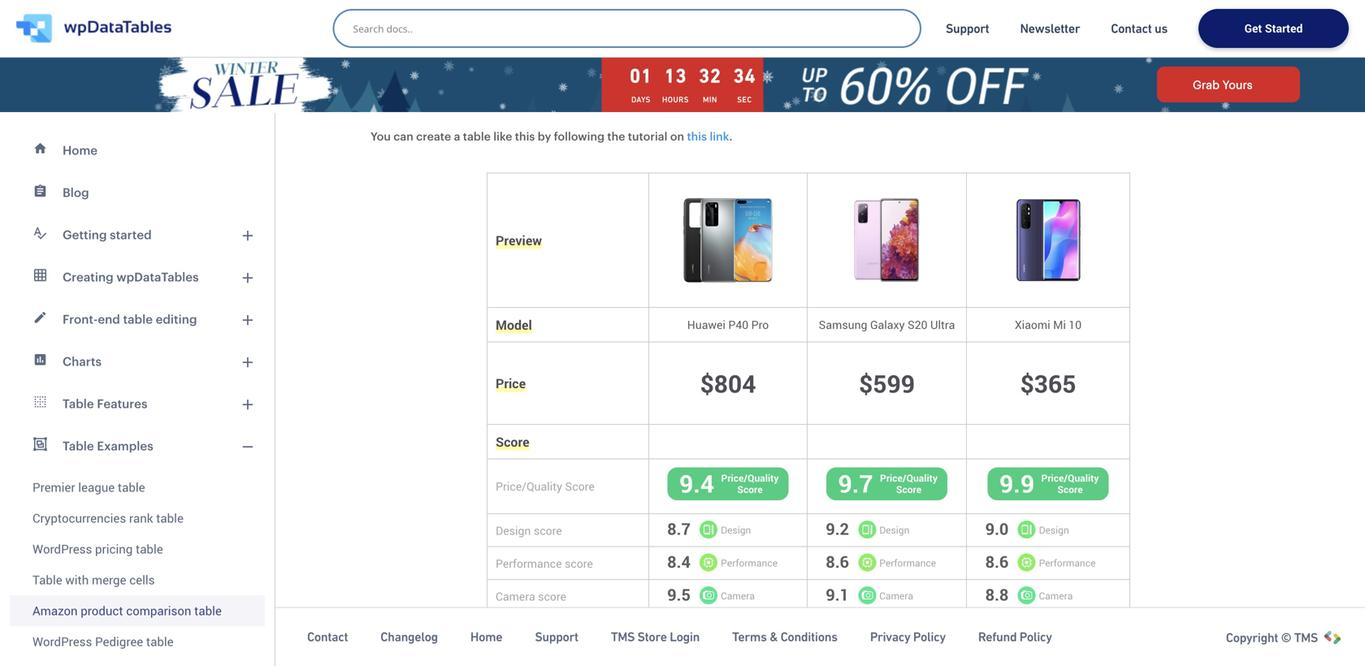 Task type: locate. For each thing, give the bounding box(es) containing it.
get
[[1245, 20, 1262, 36]]

home down the camera score
[[470, 630, 502, 644]]

link
[[710, 130, 729, 143]]

example left 6 at top
[[926, 64, 970, 80]]

design down the 9.9 price/quality score
[[1039, 524, 1069, 537]]

7 example from the left
[[1014, 64, 1058, 80]]

2 this from the left
[[687, 130, 707, 143]]

0 horizontal spatial policy
[[913, 630, 946, 644]]

amazon
[[33, 602, 78, 619]]

home
[[63, 143, 98, 157], [470, 630, 502, 644]]

example inside example 1 link
[[486, 64, 530, 80]]

7.7
[[985, 617, 1009, 639]]

0 vertical spatial wordpress
[[33, 541, 92, 557]]

login
[[670, 630, 700, 644]]

terms & conditions
[[732, 630, 838, 644]]

grab yours
[[1193, 78, 1253, 91]]

policy
[[913, 630, 946, 644], [1020, 630, 1052, 644]]

table inside table with merge cells link
[[33, 572, 62, 588]]

8.7
[[667, 518, 691, 540]]

wordpress for wordpress pricing table
[[33, 541, 92, 557]]

camera up terms
[[721, 589, 755, 602]]

front-end table editing link
[[10, 298, 265, 340]]

mi
[[1053, 317, 1066, 332]]

table up cells
[[136, 541, 163, 557]]

hours
[[662, 95, 689, 104]]

0 horizontal spatial this
[[515, 130, 535, 143]]

example left 8
[[1102, 64, 1146, 80]]

tutorial
[[628, 130, 667, 143]]

7.0
[[667, 617, 691, 639]]

price/quality inside the 9.9 price/quality score
[[1041, 471, 1099, 484]]

score inside 9.4 price/quality score
[[737, 483, 763, 496]]

table with merge cells
[[33, 572, 155, 588]]

table
[[463, 130, 491, 143], [123, 312, 153, 326], [118, 479, 145, 496], [156, 510, 184, 527], [136, 541, 163, 557], [194, 602, 222, 619], [146, 633, 174, 650]]

0 vertical spatial contact
[[1111, 21, 1152, 36]]

price/quality up design score
[[496, 479, 562, 494]]

0 horizontal spatial 8.4
[[667, 551, 691, 573]]

support
[[946, 21, 989, 36], [535, 630, 578, 644]]

1 vertical spatial wordpress
[[33, 633, 92, 650]]

0 vertical spatial table
[[63, 397, 94, 411]]

design for 9.0
[[1039, 524, 1069, 537]]

score down "performance score"
[[538, 589, 566, 604]]

battery for 7.0
[[721, 622, 753, 635]]

samsung galaxy s20 ultra
[[819, 317, 955, 332]]

example left 7
[[1014, 64, 1058, 80]]

5
[[885, 64, 891, 80]]

price/quality for 9.9
[[1041, 471, 1099, 484]]

example 8
[[1102, 64, 1156, 80]]

0 vertical spatial support
[[946, 21, 989, 36]]

table left with
[[33, 572, 62, 588]]

8.6 up 8.8
[[985, 551, 1009, 573]]

contact us
[[1111, 21, 1168, 36]]

example inside example 2 link
[[574, 64, 618, 80]]

8.4 for performance
[[667, 551, 691, 573]]

preview
[[496, 231, 542, 249]]

©
[[1281, 631, 1291, 645]]

0 horizontal spatial support link
[[535, 629, 578, 645]]

1 vertical spatial support
[[535, 630, 578, 644]]

example left 1 at the left of the page
[[486, 64, 530, 80]]

1 horizontal spatial 8.4
[[826, 617, 849, 639]]

support up 6 at top
[[946, 21, 989, 36]]

table right a
[[463, 130, 491, 143]]

5 example from the left
[[838, 64, 882, 80]]

camera up refund policy link
[[1039, 589, 1073, 602]]

1 example from the left
[[486, 64, 530, 80]]

s20
[[908, 317, 928, 332]]

3 example from the left
[[662, 64, 706, 80]]

example inside example 6 link
[[926, 64, 970, 80]]

huawei p40 pro
[[687, 317, 769, 332]]

1 vertical spatial home link
[[470, 629, 502, 645]]

policy right privacy
[[913, 630, 946, 644]]

amazon product comparison table
[[33, 602, 222, 619]]

this left 'by'
[[515, 130, 535, 143]]

example inside 'example 7' link
[[1014, 64, 1058, 80]]

score for 8.7
[[534, 523, 562, 538]]

example 1 link
[[469, 52, 556, 92]]

1 horizontal spatial this
[[687, 130, 707, 143]]

0 horizontal spatial home
[[63, 143, 98, 157]]

1 horizontal spatial home
[[470, 630, 502, 644]]

create
[[416, 130, 451, 143]]

6 example from the left
[[926, 64, 970, 80]]

sec
[[737, 95, 752, 104]]

8 example from the left
[[1102, 64, 1146, 80]]

support link down the camera score
[[535, 629, 578, 645]]

score up the camera score
[[565, 556, 593, 571]]

0 vertical spatial 8.4
[[667, 551, 691, 573]]

conditions
[[780, 630, 838, 644]]

0 vertical spatial home
[[63, 143, 98, 157]]

example for example 3
[[662, 64, 706, 80]]

product
[[81, 602, 123, 619]]

table right the "rank"
[[156, 510, 184, 527]]

score inside the 9.9 price/quality score
[[1057, 483, 1083, 496]]

example inside example 5 link
[[838, 64, 882, 80]]

design down the 9.7 price/quality score on the bottom
[[879, 524, 910, 537]]

home link down the camera score
[[470, 629, 502, 645]]

1 vertical spatial 8.4
[[826, 617, 849, 639]]

model
[[496, 316, 532, 333]]

1 wordpress from the top
[[33, 541, 92, 557]]

store
[[637, 630, 667, 644]]

$365
[[1020, 367, 1076, 400]]

newsletter link
[[1020, 20, 1080, 37]]

grab yours link
[[1157, 67, 1300, 102]]

price/quality right the 9.4
[[721, 471, 779, 484]]

example inside 'example 4' link
[[750, 64, 794, 80]]

getting started link
[[10, 214, 265, 256]]

score for 7.0
[[536, 621, 564, 637]]

price/quality score
[[496, 479, 595, 494]]

home link up blog
[[10, 129, 265, 171]]

1 horizontal spatial home link
[[470, 629, 502, 645]]

design up "performance score"
[[496, 523, 531, 538]]

8.6
[[826, 551, 849, 573], [985, 551, 1009, 573]]

score down the camera score
[[536, 621, 564, 637]]

creating wpdatatables link
[[10, 256, 265, 298]]

1 vertical spatial support link
[[535, 629, 578, 645]]

policy for refund policy
[[1020, 630, 1052, 644]]

wordpress down amazon
[[33, 633, 92, 650]]

price
[[496, 374, 526, 392]]

design score
[[496, 523, 562, 538]]

example for example 8
[[1102, 64, 1146, 80]]

camera up privacy
[[879, 589, 913, 602]]

example left 2
[[574, 64, 618, 80]]

score inside the 9.7 price/quality score
[[896, 483, 921, 496]]

8.4 for battery
[[826, 617, 849, 639]]

1 policy from the left
[[913, 630, 946, 644]]

2 policy from the left
[[1020, 630, 1052, 644]]

like
[[493, 130, 512, 143]]

&
[[770, 630, 778, 644]]

policy right the refund
[[1020, 630, 1052, 644]]

contact
[[1111, 21, 1152, 36], [307, 630, 348, 644]]

8.4 down 9.1
[[826, 617, 849, 639]]

table right comparison
[[194, 602, 222, 619]]

2 vertical spatial table
[[33, 572, 62, 588]]

example left 4
[[750, 64, 794, 80]]

8.4 down 8.7
[[667, 551, 691, 573]]

price/quality right 9.7 at the right of page
[[880, 471, 938, 484]]

0 vertical spatial support link
[[946, 20, 989, 37]]

1 horizontal spatial contact
[[1111, 21, 1152, 36]]

example inside example 3 link
[[662, 64, 706, 80]]

score for 9.9
[[1057, 483, 1083, 496]]

refund policy link
[[978, 629, 1052, 645]]

example left 5
[[838, 64, 882, 80]]

1 horizontal spatial policy
[[1020, 630, 1052, 644]]

1 horizontal spatial 8.6
[[985, 551, 1009, 573]]

score for 9.5
[[538, 589, 566, 604]]

charts link
[[10, 340, 265, 383]]

1 horizontal spatial support link
[[946, 20, 989, 37]]

example 3
[[662, 64, 715, 80]]

table inside table features link
[[63, 397, 94, 411]]

9.1
[[826, 584, 849, 606]]

1 vertical spatial table
[[63, 439, 94, 453]]

2 example from the left
[[574, 64, 618, 80]]

performance
[[496, 556, 562, 571], [721, 556, 778, 569], [879, 556, 936, 569], [1039, 556, 1096, 569]]

wordpress up with
[[33, 541, 92, 557]]

13
[[664, 65, 687, 87]]

design down 9.4 price/quality score
[[721, 524, 751, 537]]

started
[[1265, 20, 1303, 36]]

2 wordpress from the top
[[33, 633, 92, 650]]

example inside example 8 link
[[1102, 64, 1146, 80]]

0 horizontal spatial home link
[[10, 129, 265, 171]]

price/quality for 9.7
[[880, 471, 938, 484]]

table down charts
[[63, 397, 94, 411]]

table down comparison
[[146, 633, 174, 650]]

table up cryptocurrencies rank table link
[[118, 479, 145, 496]]

support down the camera score
[[535, 630, 578, 644]]

battery for 7.7
[[1039, 622, 1071, 635]]

4 example from the left
[[750, 64, 794, 80]]

table right end
[[123, 312, 153, 326]]

price/quality right "9.9"
[[1041, 471, 1099, 484]]

premier
[[33, 479, 75, 496]]

example for example 6
[[926, 64, 970, 80]]

this right 'on'
[[687, 130, 707, 143]]

score
[[534, 523, 562, 538], [565, 556, 593, 571], [538, 589, 566, 604], [536, 621, 564, 637]]

8.6 down '9.2'
[[826, 551, 849, 573]]

9.4
[[679, 467, 714, 500]]

camera for 8.8
[[1039, 589, 1073, 602]]

copyright
[[1226, 631, 1278, 645]]

contact for contact
[[307, 630, 348, 644]]

9.5
[[667, 584, 691, 606]]

32
[[699, 65, 721, 87]]

grab
[[1193, 78, 1220, 91]]

example 2 link
[[557, 52, 644, 92]]

score for 9.7
[[896, 483, 921, 496]]

1 vertical spatial contact
[[307, 630, 348, 644]]

example for example 5
[[838, 64, 882, 80]]

support link up 6 at top
[[946, 20, 989, 37]]

battery
[[496, 621, 533, 637], [721, 622, 753, 635], [879, 622, 911, 635], [1039, 622, 1071, 635]]

0 horizontal spatial 8.6
[[826, 551, 849, 573]]

wpdatatables - tables and charts manager wordpress plugin image
[[16, 14, 171, 43]]

0 horizontal spatial tms
[[611, 630, 635, 644]]

blog
[[63, 185, 89, 199]]

table inside table examples link
[[63, 439, 94, 453]]

0 horizontal spatial support
[[535, 630, 578, 644]]

support link
[[946, 20, 989, 37], [535, 629, 578, 645]]

privacy policy
[[870, 630, 946, 644]]

score up "performance score"
[[534, 523, 562, 538]]

tms left 'store'
[[611, 630, 635, 644]]

example left '3'
[[662, 64, 706, 80]]

galaxy
[[870, 317, 905, 332]]

price/quality inside 9.4 price/quality score
[[721, 471, 779, 484]]

design
[[496, 523, 531, 538], [721, 524, 751, 537], [879, 524, 910, 537], [1039, 524, 1069, 537]]

table examples
[[63, 439, 153, 453]]

creating
[[63, 270, 114, 284]]

table up premier league table
[[63, 439, 94, 453]]

example
[[486, 64, 530, 80], [574, 64, 618, 80], [662, 64, 706, 80], [750, 64, 794, 80], [838, 64, 882, 80], [926, 64, 970, 80], [1014, 64, 1058, 80], [1102, 64, 1146, 80]]

table for table with merge cells
[[33, 572, 62, 588]]

home up blog
[[63, 143, 98, 157]]

0 horizontal spatial contact
[[307, 630, 348, 644]]

9.9
[[999, 467, 1034, 500]]

pricing
[[95, 541, 133, 557]]

price/quality inside the 9.7 price/quality score
[[880, 471, 938, 484]]

0 vertical spatial home link
[[10, 129, 265, 171]]

tms right ©
[[1294, 631, 1318, 645]]



Task type: vqa. For each thing, say whether or not it's contained in the screenshot.


Task type: describe. For each thing, give the bounding box(es) containing it.
the
[[607, 130, 625, 143]]

$599
[[859, 367, 915, 400]]

table features
[[63, 397, 147, 411]]

Search form search field
[[353, 17, 909, 40]]

8
[[1149, 64, 1156, 80]]

1
[[533, 64, 539, 80]]

cryptocurrencies
[[33, 510, 126, 527]]

table examples link
[[10, 425, 265, 467]]

battery for 8.4
[[879, 622, 911, 635]]

table features link
[[10, 383, 265, 425]]

table with merge cells link
[[10, 565, 265, 596]]

with
[[65, 572, 89, 588]]

wordpress for wordpress pedigree table
[[33, 633, 92, 650]]

creating wpdatatables
[[63, 270, 199, 284]]

camera for 9.1
[[879, 589, 913, 602]]

example 6
[[926, 64, 979, 80]]

performance score
[[496, 556, 593, 571]]

Search input search field
[[353, 17, 909, 40]]

9.9 price/quality score
[[999, 467, 1099, 500]]

example for example 4
[[750, 64, 794, 80]]

camera score
[[496, 589, 566, 604]]

contact us link
[[1111, 20, 1168, 37]]

example 1
[[486, 64, 539, 80]]

score for 8.4
[[565, 556, 593, 571]]

you
[[371, 130, 391, 143]]

editing
[[156, 312, 197, 326]]

example for example 1
[[486, 64, 530, 80]]

cryptocurrencies rank table link
[[10, 503, 265, 534]]

example 6 link
[[909, 52, 996, 92]]

contact for contact us
[[1111, 21, 1152, 36]]

35
[[733, 65, 756, 87]]

end
[[98, 312, 120, 326]]

a
[[454, 130, 460, 143]]

copyright © tms
[[1226, 631, 1318, 645]]

table for front-end table editing
[[123, 312, 153, 326]]

7
[[1061, 64, 1067, 80]]

on
[[670, 130, 684, 143]]

camera up 'battery score'
[[496, 589, 535, 604]]

p40
[[728, 317, 748, 332]]

table for wordpress pricing table
[[136, 541, 163, 557]]

price/quality for 9.4
[[721, 471, 779, 484]]

example 8 link
[[1085, 52, 1173, 92]]

design for 9.2
[[879, 524, 910, 537]]

you can create a table like this by following the tutorial on this link .
[[371, 130, 732, 143]]

example 3 link
[[645, 52, 732, 92]]

example 5 link
[[821, 52, 908, 92]]

min
[[703, 95, 717, 104]]

comparison
[[126, 602, 191, 619]]

1 this from the left
[[515, 130, 535, 143]]

table for premier league table
[[118, 479, 145, 496]]

refund policy
[[978, 630, 1052, 644]]

3
[[709, 64, 715, 80]]

started
[[110, 228, 152, 242]]

4
[[797, 64, 803, 80]]

privacy policy link
[[870, 629, 946, 645]]

10
[[1069, 317, 1082, 332]]

camera for 9.5
[[721, 589, 755, 602]]

charts
[[63, 354, 102, 368]]

following
[[554, 130, 605, 143]]

example 5
[[838, 64, 891, 80]]

design for 8.7
[[721, 524, 751, 537]]

2 8.6 from the left
[[985, 551, 1009, 573]]

example 4 link
[[733, 52, 820, 92]]

wordpress pedigree table
[[33, 633, 174, 650]]

premier league table
[[33, 479, 145, 496]]

1 8.6 from the left
[[826, 551, 849, 573]]

this link link
[[687, 130, 729, 143]]

cells
[[129, 572, 155, 588]]

tms store login link
[[611, 629, 700, 645]]

terms & conditions link
[[732, 629, 838, 645]]

us
[[1155, 21, 1168, 36]]

league
[[78, 479, 115, 496]]

score for 9.4
[[737, 483, 763, 496]]

blog link
[[10, 171, 265, 214]]

examples
[[97, 439, 153, 453]]

front-
[[63, 312, 98, 326]]

6
[[973, 64, 979, 80]]

merge
[[92, 572, 126, 588]]

can
[[393, 130, 413, 143]]

example 7 link
[[997, 52, 1085, 92]]

privacy
[[870, 630, 910, 644]]

xiaomi mi 10
[[1015, 317, 1082, 332]]

getting
[[63, 228, 107, 242]]

policy for privacy policy
[[913, 630, 946, 644]]

contact link
[[307, 629, 348, 645]]

premier league table link
[[10, 467, 265, 503]]

.
[[729, 130, 732, 143]]

1 vertical spatial home
[[470, 630, 502, 644]]

9.2
[[826, 518, 849, 540]]

front-end table editing
[[63, 312, 197, 326]]

1 horizontal spatial support
[[946, 21, 989, 36]]

samsung
[[819, 317, 867, 332]]

by
[[538, 130, 551, 143]]

1 horizontal spatial tms
[[1294, 631, 1318, 645]]

9.7 price/quality score
[[838, 467, 938, 500]]

example for example 2
[[574, 64, 618, 80]]

example 4
[[750, 64, 803, 80]]

ultra
[[930, 317, 955, 332]]

table for cryptocurrencies rank table
[[156, 510, 184, 527]]

table for table features
[[63, 397, 94, 411]]

pro
[[751, 317, 769, 332]]

battery score
[[496, 621, 564, 637]]

changelog
[[380, 630, 438, 644]]

example for example 7
[[1014, 64, 1058, 80]]

wordpress pricing table
[[33, 541, 163, 557]]

table for wordpress pedigree table
[[146, 633, 174, 650]]

table for table examples
[[63, 439, 94, 453]]

changelog link
[[380, 629, 438, 645]]



